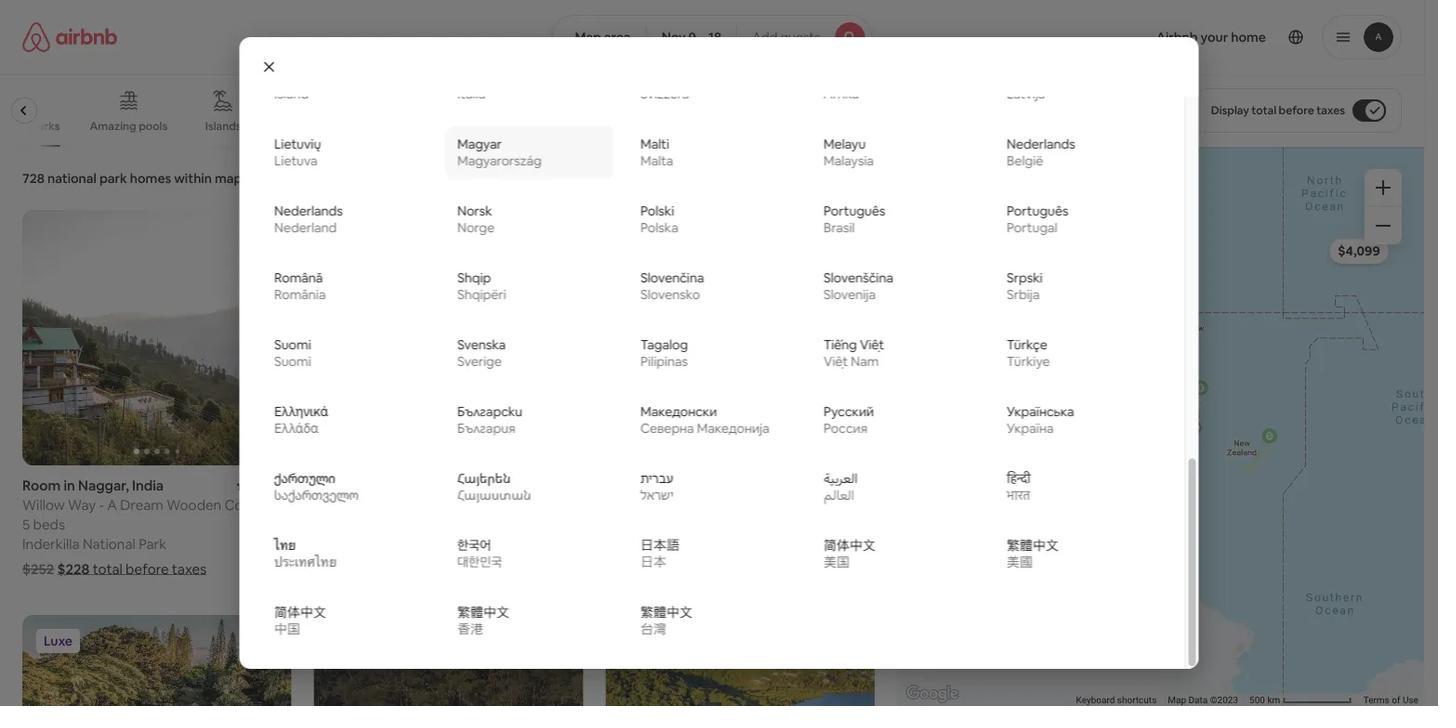 Task type: vqa. For each thing, say whether or not it's contained in the screenshot.


Task type: locate. For each thing, give the bounding box(es) containing it.
简体中文 up the add to wishlist: villa in haiku-pauwela, hawaii icon
[[274, 604, 326, 621]]

nederlands
[[1006, 136, 1075, 153], [274, 203, 342, 220]]

map up italia link
[[575, 29, 601, 46]]

3 national from the left
[[715, 535, 768, 553]]

map left data
[[1168, 695, 1186, 706]]

5
[[22, 516, 30, 534]]

简体中文 美国
[[823, 538, 875, 571]]

македонски северна македонија
[[640, 404, 769, 437]]

ქართული
[[274, 471, 335, 487]]

google map
showing 22 stays. region
[[897, 147, 1424, 707]]

india up the friends'
[[754, 477, 786, 495]]

national for great himalayan national park total before taxes
[[715, 535, 768, 553]]

4.84
[[818, 477, 846, 495]]

1 vertical spatial 简体中文
[[274, 604, 326, 621]]

1 horizontal spatial beach
[[496, 496, 535, 514]]

0 horizontal spatial amazing
[[90, 119, 137, 133]]

beach down 4.77
[[496, 496, 535, 514]]

add to wishlist: nature lodge in sosan, india image
[[838, 224, 860, 246]]

terms of use
[[1364, 695, 1419, 706]]

0 horizontal spatial nederlands
[[274, 203, 342, 220]]

0 horizontal spatial in
[[64, 477, 75, 495]]

before right display
[[1279, 103, 1314, 118]]

total inside button
[[1252, 103, 1276, 118]]

nov
[[662, 29, 686, 46]]

1 in from the left
[[64, 477, 75, 495]]

1 vertical spatial villa
[[418, 496, 444, 514]]

việt left nam
[[823, 353, 848, 370]]

500 km button
[[1244, 694, 1358, 707]]

1 national from the left
[[83, 535, 136, 553]]

0 vertical spatial area
[[604, 29, 631, 46]]

homes
[[130, 170, 171, 187]]

(115)
[[549, 477, 583, 495]]

slovenščina
[[823, 270, 893, 287]]

national down the friends'
[[715, 535, 768, 553]]

português down belgië
[[1006, 203, 1068, 220]]

0 horizontal spatial 繁體中文
[[457, 604, 509, 621]]

latvija
[[1006, 86, 1045, 102]]

0 horizontal spatial india
[[132, 477, 164, 495]]

2 horizontal spatial 繁體中文
[[1006, 538, 1058, 554]]

հայերեն
[[457, 471, 510, 487]]

português
[[823, 203, 885, 220], [1006, 203, 1068, 220]]

in right room
[[64, 477, 75, 495]]

0 horizontal spatial total before taxes button
[[361, 560, 520, 578]]

villa left -
[[418, 496, 444, 514]]

việt right tiếng
[[859, 337, 884, 353]]

한국어
[[457, 538, 491, 554]]

繁體中文 down भारत
[[1006, 538, 1058, 554]]

latvija link
[[994, 60, 1162, 112]]

繁體中文 down total before taxes
[[457, 604, 509, 621]]

amazing for amazing views
[[479, 119, 525, 133]]

terms of use link
[[1364, 695, 1419, 706]]

belgië
[[1006, 153, 1043, 169]]

tabanan,
[[359, 477, 418, 495]]

1 horizontal spatial amazing
[[479, 119, 525, 133]]

繁體中文 down 日本
[[640, 604, 692, 621]]

português up add to wishlist: nature lodge in sosan, india icon
[[823, 203, 885, 220]]

3 in from the left
[[694, 477, 706, 495]]

profile element
[[895, 0, 1402, 74]]

norsk
[[457, 203, 492, 220]]

before down himalayan
[[672, 560, 715, 578]]

nederlands down latvija
[[1006, 136, 1075, 153]]

0 horizontal spatial português
[[823, 203, 885, 220]]

1 horizontal spatial area
[[604, 29, 631, 46]]

2 national from the left
[[375, 535, 428, 553]]

2 horizontal spatial in
[[694, 477, 706, 495]]

ísland
[[274, 86, 308, 102]]

1 horizontal spatial park
[[431, 535, 459, 553]]

românia
[[274, 287, 325, 303]]

in inside villa in tabanan, indonesia exclusive beach villa - balian beach
[[344, 477, 356, 495]]

עברית
[[640, 471, 673, 487]]

add guests
[[752, 29, 821, 46]]

1 vertical spatial nederlands
[[274, 203, 342, 220]]

svizzera link
[[628, 60, 796, 112]]

0 horizontal spatial việt
[[823, 353, 848, 370]]

lietuva
[[274, 153, 317, 169]]

繁體中文 香港
[[457, 604, 509, 638]]

total before taxes button down himalayan
[[606, 560, 753, 578]]

2 horizontal spatial park
[[771, 535, 798, 553]]

in up galactic
[[694, 477, 706, 495]]

national inside 5 beds inderkilla national park $252 $228 total before taxes
[[83, 535, 136, 553]]

العربية العالم
[[823, 471, 857, 504]]

national right bali
[[375, 535, 428, 553]]

pilipinas
[[640, 353, 688, 370]]

total before taxes button down '한국어'
[[361, 560, 520, 578]]

amazing left pools
[[90, 119, 137, 133]]

українська
[[1006, 404, 1074, 420]]

pools
[[139, 119, 168, 133]]

繁體中文
[[1006, 538, 1058, 554], [457, 604, 509, 621], [640, 604, 692, 621]]

group containing amazing views
[[0, 74, 1099, 147]]

5.0
[[251, 477, 271, 495]]

zoom in image
[[1376, 180, 1391, 195]]

0 horizontal spatial villa
[[314, 477, 341, 495]]

1 vertical spatial map
[[1168, 695, 1186, 706]]

2 horizontal spatial national
[[715, 535, 768, 553]]

None search field
[[552, 15, 873, 59]]

data
[[1189, 695, 1208, 706]]

area left 'nov'
[[604, 29, 631, 46]]

total down 日本語
[[639, 560, 669, 578]]

0 horizontal spatial 简体中文
[[274, 604, 326, 621]]

before right $228
[[126, 560, 169, 578]]

amazing up magyar magyarország
[[479, 119, 525, 133]]

1 vertical spatial area
[[245, 170, 272, 187]]

add to wishlist: villa in haiku-pauwela, hawaii image
[[254, 630, 277, 652]]

русский
[[823, 404, 874, 420]]

in for naggar,
[[64, 477, 75, 495]]

nederlands for belgië
[[1006, 136, 1075, 153]]

2 in from the left
[[344, 477, 356, 495]]

1 horizontal spatial 繁體中文
[[640, 604, 692, 621]]

0 horizontal spatial area
[[245, 170, 272, 187]]

한국어 대한민국
[[457, 538, 502, 571]]

map inside button
[[575, 29, 601, 46]]

map
[[215, 170, 242, 187]]

2 suomi from the top
[[274, 353, 311, 370]]

5.0 out of 5 average rating,  8 reviews image
[[237, 477, 292, 495]]

简体中文 down العالم
[[823, 538, 875, 554]]

norge
[[457, 220, 494, 236]]

total inside 5 beds inderkilla national park $252 $228 total before taxes
[[93, 560, 123, 578]]

national inside great himalayan national park total before taxes
[[715, 535, 768, 553]]

slovenčina slovensko
[[640, 270, 704, 303]]

العالم
[[823, 487, 854, 504]]

india right naggar,
[[132, 477, 164, 495]]

sosan,
[[709, 477, 751, 495]]

0 horizontal spatial beach
[[375, 496, 415, 514]]

繁體中文 for 美國
[[1006, 538, 1058, 554]]

nature lodge in sosan, india lost&found galactic friends' house
[[606, 477, 835, 514]]

balian
[[455, 496, 493, 514]]

total right display
[[1252, 103, 1276, 118]]

beach down the tabanan,
[[375, 496, 415, 514]]

naggar,
[[78, 477, 129, 495]]

ελληνικά
[[274, 404, 328, 420]]

1 horizontal spatial português
[[1006, 203, 1068, 220]]

svenska
[[457, 337, 505, 353]]

4.77 out of 5 average rating,  115 reviews image
[[503, 477, 583, 495]]

1 park from the left
[[139, 535, 166, 553]]

1 português from the left
[[823, 203, 885, 220]]

简体中文 for 美国
[[823, 538, 875, 554]]

728 national park homes within map area
[[22, 170, 272, 187]]

中国
[[274, 621, 300, 638]]

suomi up ελληνικά
[[274, 353, 311, 370]]

2 india from the left
[[754, 477, 786, 495]]

0 horizontal spatial park
[[139, 535, 166, 553]]

park up total before taxes
[[431, 535, 459, 553]]

1 horizontal spatial map
[[1168, 695, 1186, 706]]

google image
[[902, 682, 963, 707]]

0 horizontal spatial map
[[575, 29, 601, 46]]

park inside great himalayan national park total before taxes
[[771, 535, 798, 553]]

português for brasil
[[823, 203, 885, 220]]

0 vertical spatial 简体中文
[[823, 538, 875, 554]]

728
[[22, 170, 45, 187]]

1 horizontal spatial 简体中文
[[823, 538, 875, 554]]

română românia
[[274, 270, 325, 303]]

park down the friends'
[[771, 535, 798, 553]]

1 total before taxes button from the left
[[361, 560, 520, 578]]

before inside great himalayan national park total before taxes
[[672, 560, 715, 578]]

0 horizontal spatial national
[[83, 535, 136, 553]]

india inside nature lodge in sosan, india lost&found galactic friends' house
[[754, 477, 786, 495]]

park
[[139, 535, 166, 553], [431, 535, 459, 553], [771, 535, 798, 553]]

āfrika
[[823, 86, 859, 102]]

srbija
[[1006, 287, 1039, 303]]

日本
[[640, 554, 666, 571]]

nederlands up add to wishlist: room in naggar, india 'icon'
[[274, 203, 342, 220]]

2 total before taxes button from the left
[[606, 560, 753, 578]]

national up $228
[[83, 535, 136, 553]]

villa up exclusive on the bottom left of the page
[[314, 477, 341, 495]]

tagalog pilipinas
[[640, 337, 688, 370]]

$4,099 button
[[1330, 238, 1389, 264]]

park
[[99, 170, 127, 187]]

0 vertical spatial nederlands
[[1006, 136, 1075, 153]]

2 park from the left
[[431, 535, 459, 553]]

1 horizontal spatial total before taxes button
[[606, 560, 753, 578]]

2 português from the left
[[1006, 203, 1068, 220]]

shqipëri
[[457, 287, 506, 303]]

west bali national park
[[314, 535, 459, 553]]

malti malta
[[640, 136, 673, 169]]

ไทย ประเทศไทย
[[274, 538, 336, 571]]

in inside nature lodge in sosan, india lost&found galactic friends' house
[[694, 477, 706, 495]]

türkiye
[[1006, 353, 1050, 370]]

1 horizontal spatial national
[[375, 535, 428, 553]]

العربية
[[823, 471, 857, 487]]

display total before taxes button
[[1195, 88, 1402, 133]]

1 horizontal spatial nederlands
[[1006, 136, 1075, 153]]

in up exclusive on the bottom left of the page
[[344, 477, 356, 495]]

total right $228
[[93, 560, 123, 578]]

4.77
[[518, 477, 546, 495]]

area right map
[[245, 170, 272, 187]]

portugal
[[1006, 220, 1057, 236]]

0 vertical spatial villa
[[314, 477, 341, 495]]

0 vertical spatial map
[[575, 29, 601, 46]]

park down room in naggar, india
[[139, 535, 166, 553]]

taxes inside great himalayan national park total before taxes
[[718, 560, 753, 578]]

sverige
[[457, 353, 501, 370]]

հայաստան
[[457, 487, 531, 504]]

россия
[[823, 420, 867, 437]]

park for great himalayan national park total before taxes
[[771, 535, 798, 553]]

group
[[0, 74, 1099, 147], [22, 210, 292, 466], [314, 210, 583, 466], [606, 210, 875, 466], [22, 616, 292, 707], [314, 616, 583, 707], [606, 616, 875, 707]]

national for west bali national park
[[375, 535, 428, 553]]

©2023
[[1210, 695, 1238, 706]]

room in naggar, india
[[22, 477, 164, 495]]

3 park from the left
[[771, 535, 798, 553]]

$228
[[57, 560, 90, 578]]

1 horizontal spatial in
[[344, 477, 356, 495]]

nederlands nederland
[[274, 203, 342, 236]]

日本語 日本
[[640, 538, 679, 571]]

1 horizontal spatial india
[[754, 477, 786, 495]]

area inside button
[[604, 29, 631, 46]]

add to wishlist: room in naggar, india image
[[254, 224, 277, 246]]

suomi down românia
[[274, 337, 311, 353]]



Task type: describe. For each thing, give the bounding box(es) containing it.
대한민국
[[457, 554, 502, 571]]

1 horizontal spatial villa
[[418, 496, 444, 514]]

nederlands for nederland
[[274, 203, 342, 220]]

suomi suomi
[[274, 337, 311, 370]]

$4,099
[[1338, 243, 1381, 260]]

italia
[[457, 86, 485, 102]]

islands
[[206, 119, 242, 133]]

polski
[[640, 203, 674, 220]]

台灣
[[640, 621, 666, 638]]

ประเทศไทย
[[274, 554, 336, 571]]

5.0 (8)
[[251, 477, 292, 495]]

日本語
[[640, 538, 679, 554]]

room
[[22, 477, 61, 495]]

total down west bali national park
[[406, 560, 436, 578]]

great
[[606, 535, 642, 553]]

galactic
[[686, 496, 739, 514]]

&
[[610, 119, 618, 133]]

nederlands belgië
[[1006, 136, 1075, 169]]

keyboard shortcuts
[[1076, 695, 1157, 706]]

norsk norge
[[457, 203, 494, 236]]

friends'
[[742, 496, 791, 514]]

1 india from the left
[[132, 477, 164, 495]]

svenska sverige
[[457, 337, 505, 370]]

keyboard
[[1076, 695, 1115, 706]]

map area
[[575, 29, 631, 46]]

tiếng việt việt nam
[[823, 337, 884, 370]]

繁體中文 for 香港
[[457, 604, 509, 621]]

amazing for amazing pools
[[90, 119, 137, 133]]

inderkilla
[[22, 535, 80, 553]]

srpski srbija
[[1006, 270, 1042, 303]]

map for map data ©2023
[[1168, 695, 1186, 706]]

2 beach from the left
[[496, 496, 535, 514]]

taxes inside button
[[1317, 103, 1345, 118]]

beachfront
[[390, 119, 449, 133]]

in for tabanan,
[[344, 477, 356, 495]]

breakfasts
[[620, 119, 676, 133]]

türkçe
[[1006, 337, 1047, 353]]

1 beach from the left
[[375, 496, 415, 514]]

भारत
[[1006, 487, 1030, 504]]

עברית ישראל
[[640, 471, 673, 504]]

shqip
[[457, 270, 491, 287]]

1 suomi from the top
[[274, 337, 311, 353]]

(8)
[[274, 477, 292, 495]]

zoom out image
[[1376, 218, 1391, 233]]

slovenija
[[823, 287, 875, 303]]

within
[[174, 170, 212, 187]]

bed & breakfasts
[[587, 119, 676, 133]]

ελληνικά ελλάδα
[[274, 404, 328, 437]]

lodge
[[654, 477, 691, 495]]

bali
[[350, 535, 372, 553]]

slovensko
[[640, 287, 700, 303]]

繁體中文 台灣
[[640, 604, 692, 638]]

map for map area
[[575, 29, 601, 46]]

keyboard shortcuts button
[[1076, 694, 1157, 707]]

shqip shqipëri
[[457, 270, 506, 303]]

4.84 (63)
[[818, 477, 875, 495]]

malaysia
[[823, 153, 873, 169]]

use
[[1403, 695, 1419, 706]]

русский россия
[[823, 404, 874, 437]]

tiếng
[[823, 337, 857, 353]]

500 km
[[1250, 695, 1283, 706]]

1 horizontal spatial việt
[[859, 337, 884, 353]]

ελλάδα
[[274, 420, 318, 437]]

languages dialog
[[239, 0, 1199, 670]]

$252
[[22, 560, 54, 578]]

total inside great himalayan national park total before taxes
[[639, 560, 669, 578]]

繁體中文 for 台灣
[[640, 604, 692, 621]]

great himalayan national park total before taxes
[[606, 535, 798, 578]]

magyar magyarország
[[457, 136, 541, 169]]

before inside button
[[1279, 103, 1314, 118]]

malta
[[640, 153, 673, 169]]

4.84 out of 5 average rating,  63 reviews image
[[803, 477, 875, 495]]

before down '한국어'
[[439, 560, 483, 578]]

national
[[47, 170, 97, 187]]

shortcuts
[[1117, 695, 1157, 706]]

português brasil
[[823, 203, 885, 236]]

简体中文 for 中国
[[274, 604, 326, 621]]

македонија
[[697, 420, 769, 437]]

ไทย
[[274, 538, 295, 554]]

taxes inside 5 beds inderkilla national park $252 $228 total before taxes
[[172, 560, 206, 578]]

total before taxes
[[406, 560, 520, 578]]

italia link
[[445, 60, 613, 112]]

美國
[[1006, 554, 1032, 571]]

none search field containing map area
[[552, 15, 873, 59]]

park for west bali national park
[[431, 535, 459, 553]]

македонски
[[640, 404, 717, 420]]

amazing pools
[[90, 119, 168, 133]]

views
[[527, 119, 557, 133]]

exclusive
[[314, 496, 372, 514]]

美国
[[823, 554, 849, 571]]

display
[[1211, 103, 1249, 118]]

polski polska
[[640, 203, 678, 236]]

български
[[457, 404, 522, 420]]

500
[[1250, 695, 1265, 706]]

himalayan
[[645, 535, 712, 553]]

nov 9 – 18
[[662, 29, 722, 46]]

before inside 5 beds inderkilla national park $252 $228 total before taxes
[[126, 560, 169, 578]]

हिन्दी भारत
[[1006, 471, 1030, 504]]

português for portugal
[[1006, 203, 1068, 220]]

map area button
[[552, 15, 647, 59]]

polska
[[640, 220, 678, 236]]

ქართული საქართველო
[[274, 471, 358, 504]]

lietuvių lietuva
[[274, 136, 321, 169]]

საქართველო
[[274, 487, 358, 504]]

park inside 5 beds inderkilla national park $252 $228 total before taxes
[[139, 535, 166, 553]]

северна
[[640, 420, 694, 437]]

україна
[[1006, 420, 1053, 437]]

$2,003
[[314, 560, 358, 578]]

magyarország
[[457, 153, 541, 169]]



